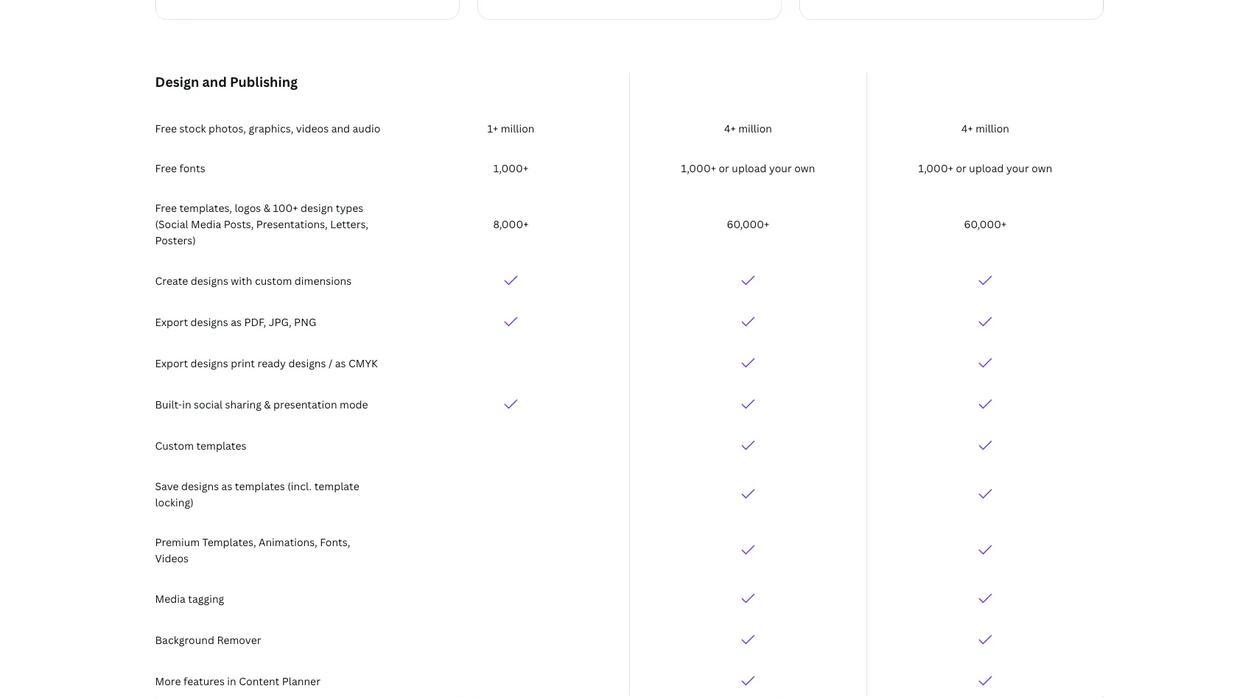 Task type: locate. For each thing, give the bounding box(es) containing it.
1 horizontal spatial and
[[331, 121, 350, 135]]

export for export designs print ready designs / as cmyk
[[155, 356, 188, 370]]

free for free stock photos, graphics, videos and audio
[[155, 121, 177, 135]]

mode
[[340, 397, 368, 411]]

1 horizontal spatial million
[[738, 121, 772, 135]]

1,000+
[[493, 161, 528, 175], [681, 161, 716, 175], [918, 161, 953, 175]]

1 vertical spatial free
[[155, 161, 177, 175]]

1 vertical spatial and
[[331, 121, 350, 135]]

0 horizontal spatial your
[[769, 161, 792, 175]]

designs for ready
[[191, 356, 228, 370]]

1 horizontal spatial 4+ million
[[961, 121, 1009, 135]]

2 1,000+ or upload your own from the left
[[918, 161, 1052, 175]]

0 horizontal spatial upload
[[732, 161, 767, 175]]

template
[[314, 479, 359, 493]]

1 4+ million from the left
[[724, 121, 772, 135]]

upload
[[732, 161, 767, 175], [969, 161, 1004, 175]]

0 vertical spatial templates
[[196, 439, 246, 453]]

posters)
[[155, 233, 196, 247]]

as down custom templates
[[221, 479, 232, 493]]

your
[[769, 161, 792, 175], [1006, 161, 1029, 175]]

in left content at the bottom of the page
[[227, 674, 236, 688]]

design
[[155, 73, 199, 91]]

2 or from the left
[[956, 161, 967, 175]]

designs left with in the top left of the page
[[191, 274, 228, 288]]

1 vertical spatial export
[[155, 356, 188, 370]]

export designs as pdf, jpg, png
[[155, 315, 316, 329]]

with
[[231, 274, 252, 288]]

presentation
[[273, 397, 337, 411]]

1 horizontal spatial own
[[1032, 161, 1052, 175]]

0 vertical spatial media
[[191, 217, 221, 231]]

as right /
[[335, 356, 346, 370]]

media down templates,
[[191, 217, 221, 231]]

0 horizontal spatial media
[[155, 592, 185, 606]]

2 vertical spatial free
[[155, 201, 177, 215]]

templates inside save designs as templates (incl. template locking)
[[235, 479, 285, 493]]

jpg,
[[269, 315, 292, 329]]

custom
[[255, 274, 292, 288]]

1 horizontal spatial your
[[1006, 161, 1029, 175]]

/
[[329, 356, 333, 370]]

free fonts
[[155, 161, 205, 175]]

0 horizontal spatial own
[[794, 161, 815, 175]]

1 horizontal spatial 1,000+ or upload your own
[[918, 161, 1052, 175]]

60,000+
[[727, 217, 769, 231], [964, 217, 1007, 231]]

1 horizontal spatial upload
[[969, 161, 1004, 175]]

0 vertical spatial in
[[182, 397, 191, 411]]

save
[[155, 479, 179, 493]]

templates,
[[179, 201, 232, 215]]

1 vertical spatial templates
[[235, 479, 285, 493]]

0 horizontal spatial 1,000+ or upload your own
[[681, 161, 815, 175]]

1 4+ from the left
[[724, 121, 736, 135]]

2 free from the top
[[155, 161, 177, 175]]

create designs with custom dimensions
[[155, 274, 352, 288]]

1,000+ or upload your own
[[681, 161, 815, 175], [918, 161, 1052, 175]]

png
[[294, 315, 316, 329]]

free for free fonts
[[155, 161, 177, 175]]

designs for pdf,
[[191, 315, 228, 329]]

1 horizontal spatial 1,000+
[[681, 161, 716, 175]]

as
[[231, 315, 242, 329], [335, 356, 346, 370], [221, 479, 232, 493]]

media inside free templates, logos & 100+ design types (social media posts, presentations, letters, posters)
[[191, 217, 221, 231]]

0 horizontal spatial 4+ million
[[724, 121, 772, 135]]

custom
[[155, 439, 194, 453]]

0 horizontal spatial 60,000+
[[727, 217, 769, 231]]

2 horizontal spatial 1,000+
[[918, 161, 953, 175]]

and
[[202, 73, 227, 91], [331, 121, 350, 135]]

& left 100+
[[264, 201, 270, 215]]

more
[[155, 674, 181, 688]]

publishing
[[230, 73, 298, 91]]

print
[[231, 356, 255, 370]]

0 horizontal spatial million
[[501, 121, 535, 135]]

1 horizontal spatial media
[[191, 217, 221, 231]]

1 horizontal spatial or
[[956, 161, 967, 175]]

0 vertical spatial as
[[231, 315, 242, 329]]

templates left (incl.
[[235, 479, 285, 493]]

designs left the pdf,
[[191, 315, 228, 329]]

&
[[264, 201, 270, 215], [264, 397, 271, 411]]

designs for templates
[[181, 479, 219, 493]]

in left social
[[182, 397, 191, 411]]

2 horizontal spatial million
[[976, 121, 1009, 135]]

designs inside save designs as templates (incl. template locking)
[[181, 479, 219, 493]]

1 free from the top
[[155, 121, 177, 135]]

own
[[794, 161, 815, 175], [1032, 161, 1052, 175]]

media
[[191, 217, 221, 231], [155, 592, 185, 606]]

& inside free templates, logos & 100+ design types (social media posts, presentations, letters, posters)
[[264, 201, 270, 215]]

free for free templates, logos & 100+ design types (social media posts, presentations, letters, posters)
[[155, 201, 177, 215]]

templates,
[[202, 535, 256, 549]]

designs left print
[[191, 356, 228, 370]]

2 vertical spatial as
[[221, 479, 232, 493]]

designs up locking)
[[181, 479, 219, 493]]

3 free from the top
[[155, 201, 177, 215]]

as inside save designs as templates (incl. template locking)
[[221, 479, 232, 493]]

1+
[[487, 121, 498, 135]]

templates
[[196, 439, 246, 453], [235, 479, 285, 493]]

1 horizontal spatial 4+
[[961, 121, 973, 135]]

1 vertical spatial in
[[227, 674, 236, 688]]

0 horizontal spatial 4+
[[724, 121, 736, 135]]

free left stock
[[155, 121, 177, 135]]

(incl.
[[288, 479, 312, 493]]

save designs as templates (incl. template locking)
[[155, 479, 359, 509]]

free
[[155, 121, 177, 135], [155, 161, 177, 175], [155, 201, 177, 215]]

100+
[[273, 201, 298, 215]]

videos
[[296, 121, 329, 135]]

million
[[501, 121, 535, 135], [738, 121, 772, 135], [976, 121, 1009, 135]]

2 your from the left
[[1006, 161, 1029, 175]]

premium
[[155, 535, 200, 549]]

1 60,000+ from the left
[[727, 217, 769, 231]]

or
[[719, 161, 729, 175], [956, 161, 967, 175]]

fonts,
[[320, 535, 350, 549]]

built-
[[155, 397, 182, 411]]

free up (social
[[155, 201, 177, 215]]

1 vertical spatial &
[[264, 397, 271, 411]]

2 export from the top
[[155, 356, 188, 370]]

animations,
[[259, 535, 317, 549]]

pdf,
[[244, 315, 266, 329]]

1 your from the left
[[769, 161, 792, 175]]

ready
[[258, 356, 286, 370]]

0 vertical spatial free
[[155, 121, 177, 135]]

0 horizontal spatial in
[[182, 397, 191, 411]]

cmyk
[[348, 356, 378, 370]]

free left fonts
[[155, 161, 177, 175]]

templates down social
[[196, 439, 246, 453]]

and left audio
[[331, 121, 350, 135]]

free inside free templates, logos & 100+ design types (social media posts, presentations, letters, posters)
[[155, 201, 177, 215]]

4+ million
[[724, 121, 772, 135], [961, 121, 1009, 135]]

design and publishing
[[155, 73, 298, 91]]

sharing
[[225, 397, 261, 411]]

0 horizontal spatial or
[[719, 161, 729, 175]]

in
[[182, 397, 191, 411], [227, 674, 236, 688]]

export up the built-
[[155, 356, 188, 370]]

as for (incl.
[[221, 479, 232, 493]]

0 horizontal spatial and
[[202, 73, 227, 91]]

export
[[155, 315, 188, 329], [155, 356, 188, 370]]

free stock photos, graphics, videos and audio
[[155, 121, 380, 135]]

0 vertical spatial &
[[264, 201, 270, 215]]

and right design
[[202, 73, 227, 91]]

1 horizontal spatial 60,000+
[[964, 217, 1007, 231]]

0 vertical spatial and
[[202, 73, 227, 91]]

3 1,000+ from the left
[[918, 161, 953, 175]]

4+
[[724, 121, 736, 135], [961, 121, 973, 135]]

as left the pdf,
[[231, 315, 242, 329]]

3 million from the left
[[976, 121, 1009, 135]]

export down create
[[155, 315, 188, 329]]

& right sharing
[[264, 397, 271, 411]]

media left tagging
[[155, 592, 185, 606]]

0 horizontal spatial 1,000+
[[493, 161, 528, 175]]

0 vertical spatial export
[[155, 315, 188, 329]]

1 export from the top
[[155, 315, 188, 329]]

background remover
[[155, 633, 261, 647]]

designs
[[191, 274, 228, 288], [191, 315, 228, 329], [191, 356, 228, 370], [288, 356, 326, 370], [181, 479, 219, 493]]



Task type: describe. For each thing, give the bounding box(es) containing it.
photos,
[[208, 121, 246, 135]]

background
[[155, 633, 214, 647]]

1 upload from the left
[[732, 161, 767, 175]]

1 vertical spatial media
[[155, 592, 185, 606]]

8,000+
[[493, 217, 529, 231]]

presentations,
[[256, 217, 328, 231]]

1+ million
[[487, 121, 535, 135]]

2 60,000+ from the left
[[964, 217, 1007, 231]]

1 1,000+ or upload your own from the left
[[681, 161, 815, 175]]

tagging
[[188, 592, 224, 606]]

locking)
[[155, 495, 194, 509]]

2 1,000+ from the left
[[681, 161, 716, 175]]

features
[[183, 674, 225, 688]]

planner
[[282, 674, 320, 688]]

designs left /
[[288, 356, 326, 370]]

more features in content planner
[[155, 674, 320, 688]]

designs for custom
[[191, 274, 228, 288]]

stock
[[179, 121, 206, 135]]

1 horizontal spatial in
[[227, 674, 236, 688]]

fonts
[[179, 161, 205, 175]]

videos
[[155, 551, 189, 565]]

premium templates, animations, fonts, videos
[[155, 535, 350, 565]]

media tagging
[[155, 592, 224, 606]]

social
[[194, 397, 223, 411]]

graphics,
[[249, 121, 294, 135]]

2 own from the left
[[1032, 161, 1052, 175]]

1 or from the left
[[719, 161, 729, 175]]

2 upload from the left
[[969, 161, 1004, 175]]

custom templates
[[155, 439, 246, 453]]

types
[[336, 201, 363, 215]]

create
[[155, 274, 188, 288]]

2 4+ from the left
[[961, 121, 973, 135]]

dimensions
[[295, 274, 352, 288]]

1 own from the left
[[794, 161, 815, 175]]

audio
[[353, 121, 380, 135]]

logos
[[235, 201, 261, 215]]

1 1,000+ from the left
[[493, 161, 528, 175]]

2 million from the left
[[738, 121, 772, 135]]

1 million from the left
[[501, 121, 535, 135]]

remover
[[217, 633, 261, 647]]

1 vertical spatial as
[[335, 356, 346, 370]]

2 4+ million from the left
[[961, 121, 1009, 135]]

letters,
[[330, 217, 368, 231]]

content
[[239, 674, 279, 688]]

posts,
[[224, 217, 254, 231]]

built-in social sharing & presentation mode
[[155, 397, 368, 411]]

design
[[301, 201, 333, 215]]

as for jpg,
[[231, 315, 242, 329]]

free templates, logos & 100+ design types (social media posts, presentations, letters, posters)
[[155, 201, 368, 247]]

export for export designs as pdf, jpg, png
[[155, 315, 188, 329]]

(social
[[155, 217, 188, 231]]

export designs print ready designs / as cmyk
[[155, 356, 378, 370]]



Task type: vqa. For each thing, say whether or not it's contained in the screenshot.
sharing
yes



